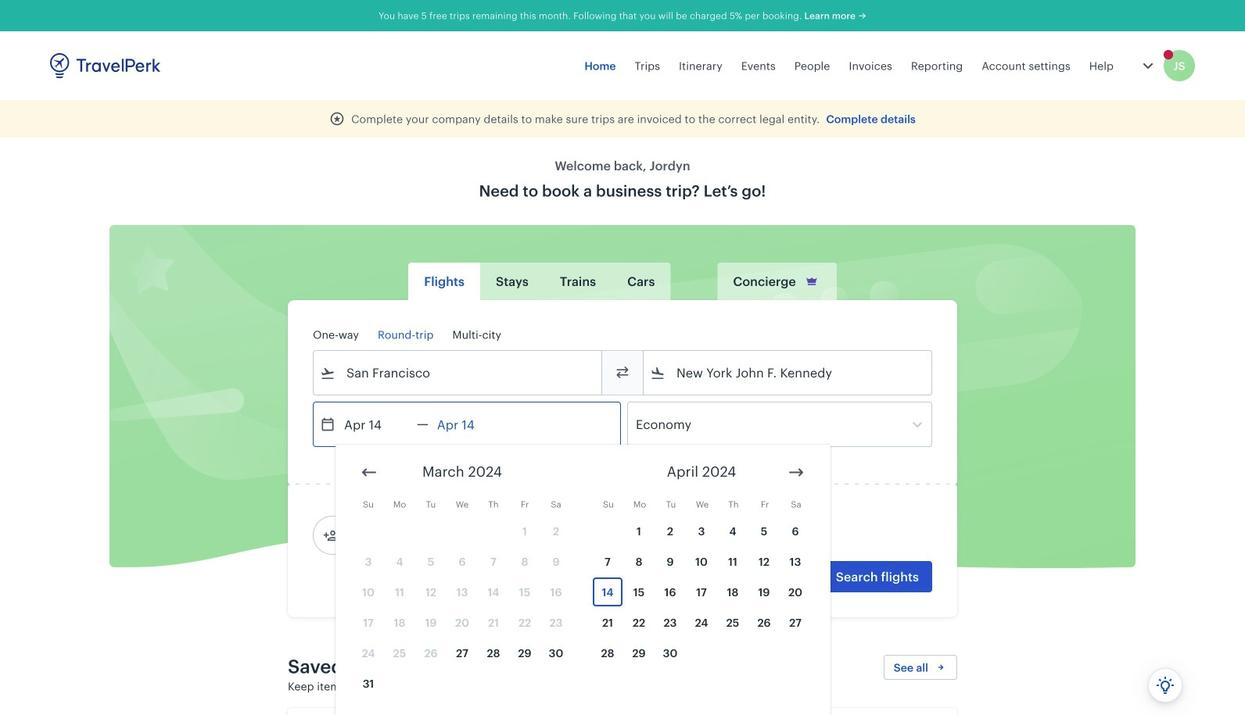 Task type: vqa. For each thing, say whether or not it's contained in the screenshot.
Depart Text Field
yes



Task type: locate. For each thing, give the bounding box(es) containing it.
move forward to switch to the next month. image
[[787, 464, 806, 482]]

Depart text field
[[336, 403, 417, 447]]

calendar application
[[336, 445, 1245, 716]]

Return text field
[[429, 403, 510, 447]]

move backward to switch to the previous month. image
[[360, 464, 379, 482]]



Task type: describe. For each thing, give the bounding box(es) containing it.
From search field
[[336, 361, 581, 386]]

To search field
[[666, 361, 911, 386]]



